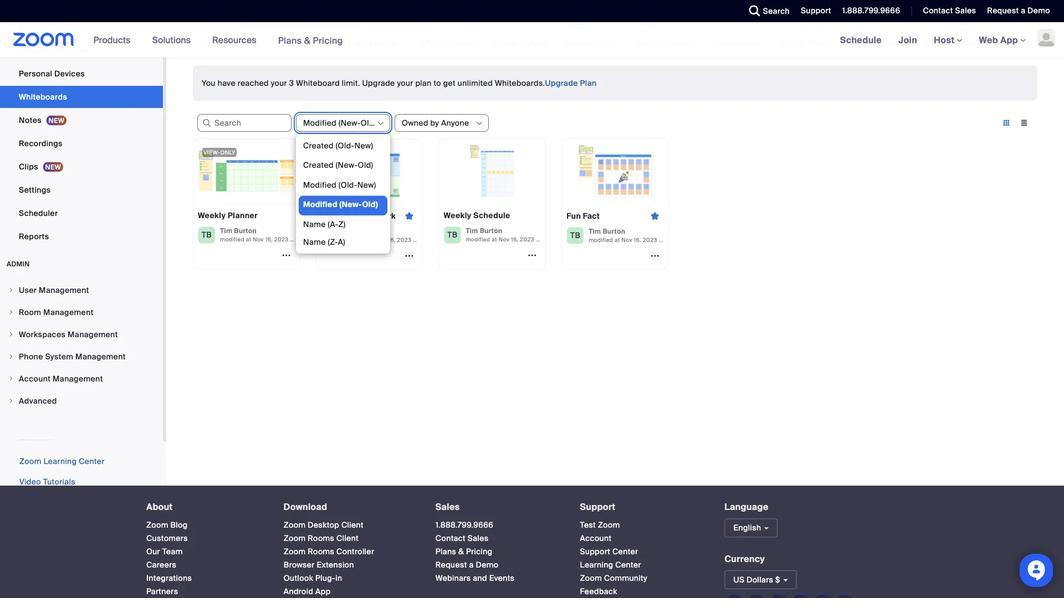 Task type: locate. For each thing, give the bounding box(es) containing it.
right image inside account management menu item
[[8, 376, 14, 383]]

right image inside phone system management menu item
[[8, 354, 14, 360]]

1 vertical spatial 1.888.799.9666
[[436, 521, 494, 531]]

recordings
[[19, 138, 63, 149]]

integrations link
[[146, 574, 192, 584]]

tim burton modified at nov 16, 2023 by tim burton inside cynefin framework, modified at nov 16, 2023 by tim burton, link, starred element
[[343, 227, 451, 244]]

0 horizontal spatial pricing
[[313, 35, 343, 46]]

0 vertical spatial client
[[342, 521, 364, 531]]

right image inside user management 'menu item'
[[8, 287, 14, 294]]

1 vertical spatial pricing
[[466, 547, 493, 558]]

zoom rooms client link
[[284, 534, 359, 544]]

2 modified (new-old) from the top
[[303, 200, 378, 210]]

list mode, not selected image
[[1016, 118, 1034, 128]]

sentence maker
[[925, 38, 987, 48]]

by up more options for weekly schedule image
[[536, 236, 543, 243]]

schedule link
[[832, 22, 891, 58]]

0 horizontal spatial and
[[473, 574, 487, 584]]

0 horizontal spatial framework
[[353, 211, 396, 221]]

old) inside modified (new-old) popup button
[[361, 118, 376, 128]]

list box
[[299, 137, 388, 251]]

1 name from the top
[[303, 219, 326, 230]]

phone inside personal menu menu
[[19, 22, 43, 32]]

0 horizontal spatial account
[[19, 374, 51, 384]]

demo up profile picture
[[1028, 6, 1051, 16]]

extension
[[317, 561, 354, 571]]

tim burton modified at nov 16, 2023 by tim burton for cynefin framework
[[343, 227, 451, 244]]

uml class diagram button
[[418, 0, 495, 49]]

1 modified from the top
[[303, 118, 337, 128]]

0 horizontal spatial learning
[[43, 457, 77, 467]]

0 horizontal spatial weekly planner
[[198, 211, 258, 221]]

rooms down desktop
[[308, 534, 335, 544]]

room management menu item
[[0, 302, 163, 323]]

1 horizontal spatial demo
[[1028, 6, 1051, 16]]

0 vertical spatial framework
[[812, 38, 853, 48]]

2 phone from the top
[[19, 352, 43, 362]]

planner inside "button"
[[666, 38, 694, 48]]

0 vertical spatial sales
[[956, 6, 977, 16]]

modified up created (old-new) at the left of the page
[[303, 118, 337, 128]]

product information navigation
[[85, 22, 352, 59]]

clips
[[19, 162, 38, 172]]

0 vertical spatial plans
[[278, 35, 302, 46]]

uml class diagram
[[420, 38, 495, 48]]

1 horizontal spatial pricing
[[466, 547, 493, 558]]

plans up 3
[[278, 35, 302, 46]]

0 vertical spatial weekly schedule
[[492, 38, 557, 48]]

account up advanced
[[19, 374, 51, 384]]

1.888.799.9666 for 1.888.799.9666 contact sales plans & pricing request a demo webinars and events
[[436, 521, 494, 531]]

management for user management
[[39, 285, 89, 296]]

show and tell with a twist button
[[562, 0, 662, 49]]

0 horizontal spatial demo
[[476, 561, 499, 571]]

cynefin framework down search
[[781, 38, 853, 48]]

me-
[[997, 38, 1012, 48]]

browser extension link
[[284, 561, 354, 571]]

right image for workspaces management
[[8, 332, 14, 338]]

me-we-us retros
[[997, 38, 1065, 48]]

2023 up more options for weekly planner image
[[274, 236, 289, 243]]

contact up the host
[[924, 6, 954, 16]]

tim burton modified at nov 16, 2023 by tim burton down 'click to unstar the whiteboard cynefin framework' image
[[343, 227, 451, 244]]

right image left system
[[8, 354, 14, 360]]

2 name from the top
[[303, 237, 326, 247]]

0 horizontal spatial contact
[[436, 534, 466, 544]]

browser
[[284, 561, 315, 571]]

0 vertical spatial rooms
[[308, 534, 335, 544]]

zoom learning center link
[[19, 457, 105, 467]]

1 rooms from the top
[[308, 534, 335, 544]]

management for account management
[[53, 374, 103, 384]]

0 vertical spatial contact
[[924, 6, 954, 16]]

1 vertical spatial rooms
[[308, 547, 335, 558]]

contact down "1.888.799.9666" link
[[436, 534, 466, 544]]

cynefin inside application
[[321, 211, 351, 221]]

tb for cynefin framework
[[325, 231, 335, 241]]

2 canvas from the left
[[415, 38, 443, 48]]

pricing inside product information navigation
[[313, 35, 343, 46]]

3
[[289, 78, 294, 88]]

2023 for weekly planner
[[274, 236, 289, 243]]

1 horizontal spatial cynefin framework
[[781, 38, 853, 48]]

recordings link
[[0, 133, 163, 155]]

2 vertical spatial a
[[469, 561, 474, 571]]

fun fact
[[204, 38, 237, 48], [567, 211, 600, 221]]

1.888.799.9666 down sales 'link'
[[436, 521, 494, 531]]

view-
[[204, 149, 220, 156]]

weekly schedule down thumbnail of weekly schedule
[[444, 211, 511, 221]]

1.888.799.9666 button up "asset"
[[835, 0, 904, 22]]

tim burton modified at nov 16, 2023 by tim burton up more options for weekly planner image
[[220, 227, 328, 243]]

uml
[[420, 38, 438, 48]]

1 horizontal spatial planner
[[666, 38, 694, 48]]

right image left room
[[8, 309, 14, 316]]

weekly
[[492, 38, 519, 48], [637, 38, 663, 48], [198, 211, 226, 221], [444, 211, 472, 221]]

tim burton modified at nov 16, 2023 by tim burton inside weekly schedule, modified at nov 16, 2023 by tim burton, link element
[[466, 227, 574, 243]]

fun inside application
[[567, 211, 581, 221]]

upgrade left plan
[[545, 78, 578, 88]]

fun fact inside 'button'
[[204, 38, 237, 48]]

modified for fun fact
[[589, 237, 614, 244]]

cynefin right report
[[781, 38, 810, 48]]

created down created (old-new) at the left of the page
[[303, 160, 334, 171]]

name for name (a-z)
[[303, 219, 326, 230]]

sales up "1.888.799.9666" link
[[436, 502, 460, 514]]

2 horizontal spatial schedule
[[841, 34, 882, 46]]

2 horizontal spatial a
[[1022, 6, 1026, 16]]

canvas inside "element"
[[415, 38, 443, 48]]

16, inside fun fact, modified at nov 16, 2023 by tim burton, link, starred element
[[634, 237, 642, 244]]

fun fact application
[[567, 208, 664, 225]]

demo
[[1028, 6, 1051, 16], [476, 561, 499, 571]]

app inside meetings navigation
[[1001, 34, 1019, 46]]

1.888.799.9666 inside 1.888.799.9666 contact sales plans & pricing request a demo webinars and events
[[436, 521, 494, 531]]

new) up created (new-old)
[[355, 141, 374, 151]]

1 canvas from the left
[[356, 38, 384, 48]]

management inside account management menu item
[[53, 374, 103, 384]]

name left the (z-
[[303, 237, 326, 247]]

3 right image from the top
[[8, 376, 14, 383]]

1 vertical spatial client
[[337, 534, 359, 544]]

0 horizontal spatial planner
[[228, 211, 258, 221]]

personal for personal devices
[[19, 68, 52, 79]]

modified down created (new-old)
[[303, 180, 337, 190]]

old) left hide options icon
[[361, 118, 376, 128]]

user management menu item
[[0, 280, 163, 301]]

weekly inside application
[[198, 211, 226, 221]]

personal
[[19, 45, 52, 55], [19, 68, 52, 79]]

16, inside cynefin framework, modified at nov 16, 2023 by tim burton, link, starred element
[[388, 237, 396, 244]]

0 vertical spatial fun fact
[[204, 38, 237, 48]]

1.888.799.9666 button
[[835, 0, 904, 22], [843, 6, 901, 16]]

weekly inside "button"
[[637, 38, 663, 48]]

nov
[[253, 236, 264, 243], [499, 236, 510, 243], [376, 237, 387, 244], [622, 237, 633, 244]]

0 vertical spatial 1.888.799.9666
[[843, 6, 901, 16]]

fact inside fun fact element
[[220, 38, 237, 48]]

modified (new-old) button
[[303, 115, 376, 131]]

2 personal from the top
[[19, 68, 52, 79]]

0 vertical spatial planner
[[666, 38, 694, 48]]

0 vertical spatial (old-
[[336, 141, 355, 151]]

2 right image from the top
[[8, 332, 14, 338]]

weekly schedule
[[492, 38, 557, 48], [444, 211, 511, 221]]

right image inside advanced menu item
[[8, 398, 14, 405]]

1 horizontal spatial cynefin
[[781, 38, 810, 48]]

tb inside cynefin framework, modified at nov 16, 2023 by tim burton, link, starred element
[[325, 231, 335, 241]]

tim burton modified at nov 16, 2023 by tim burton inside the weekly planner, modified at nov 16, 2023 by tim burton, link element
[[220, 227, 328, 243]]

support up "test zoom" link
[[580, 502, 616, 514]]

name left (a-
[[303, 219, 326, 230]]

test
[[580, 521, 596, 531]]

modified (new-old) up created (old-new) at the left of the page
[[303, 118, 376, 128]]

old) down thumbnail of cynefin framework
[[362, 200, 378, 210]]

1 vertical spatial cynefin framework
[[321, 211, 396, 221]]

digital marketing canvas button
[[346, 0, 443, 49]]

about
[[146, 502, 173, 514]]

reached
[[238, 78, 269, 88]]

0 horizontal spatial fun fact
[[204, 38, 237, 48]]

join link
[[891, 22, 926, 58]]

tim burton modified at nov 16, 2023 by tim burton
[[220, 227, 328, 243], [466, 227, 574, 243], [343, 227, 451, 244], [589, 227, 697, 244]]

canvas for digital marketing canvas
[[415, 38, 443, 48]]

1.888.799.9666 up schedule link in the top of the page
[[843, 6, 901, 16]]

& down "1.888.799.9666" link
[[459, 547, 464, 558]]

demo up webinars and events 'link'
[[476, 561, 499, 571]]

0 vertical spatial weekly planner
[[637, 38, 694, 48]]

weekly planner right with on the right of the page
[[637, 38, 694, 48]]

account management
[[19, 374, 103, 384]]

2023 up more options for cynefin framework image
[[397, 237, 412, 244]]

customers link
[[146, 534, 188, 544]]

1 your from the left
[[271, 78, 287, 88]]

clips link
[[0, 156, 163, 178]]

thumbnail of cynefin framework image
[[321, 144, 418, 198]]

1 vertical spatial personal
[[19, 68, 52, 79]]

marketing
[[375, 38, 413, 48]]

admin menu menu
[[0, 280, 163, 413]]

management inside workspaces management menu item
[[68, 330, 118, 340]]

1 vertical spatial request
[[436, 561, 467, 571]]

0 horizontal spatial plans
[[278, 35, 302, 46]]

by right owned
[[431, 118, 439, 128]]

anyone
[[441, 118, 470, 128]]

4 right image from the top
[[8, 398, 14, 405]]

tim burton modified at nov 16, 2023 by tim burton inside fun fact, modified at nov 16, 2023 by tim burton, link, starred element
[[589, 227, 697, 244]]

host button
[[935, 34, 963, 46]]

a up webinars and events 'link'
[[469, 561, 474, 571]]

right image
[[8, 309, 14, 316], [8, 332, 14, 338]]

right image left workspaces
[[8, 332, 14, 338]]

weekly schedule up whiteboards.
[[492, 38, 557, 48]]

plans up webinars
[[436, 547, 457, 558]]

2 right image from the top
[[8, 354, 14, 360]]

1 right image from the top
[[8, 287, 14, 294]]

1 horizontal spatial learning
[[276, 38, 309, 48]]

uml class diagram element
[[418, 38, 495, 49]]

0 vertical spatial learning
[[276, 38, 309, 48]]

0 horizontal spatial fun
[[204, 38, 218, 48]]

schedule inside meetings navigation
[[841, 34, 882, 46]]

tim burton modified at nov 16, 2023 by tim burton up more options for weekly schedule image
[[466, 227, 574, 243]]

request up 'web app' dropdown button
[[988, 6, 1020, 16]]

0 vertical spatial old)
[[361, 118, 376, 128]]

tb for fun fact
[[571, 231, 581, 241]]

1 horizontal spatial a
[[636, 38, 641, 48]]

2 horizontal spatial learning
[[580, 561, 614, 571]]

english button
[[725, 519, 778, 538]]

by for cynefin framework
[[413, 237, 420, 244]]

whiteboards.
[[495, 78, 545, 88]]

0 horizontal spatial 1.888.799.9666
[[436, 521, 494, 531]]

1 vertical spatial old)
[[358, 160, 373, 171]]

cynefin framework
[[781, 38, 853, 48], [321, 211, 396, 221]]

1 vertical spatial fun fact
[[567, 211, 600, 221]]

modified (new-old) inside 'list box'
[[303, 200, 378, 210]]

sales inside 1.888.799.9666 contact sales plans & pricing request a demo webinars and events
[[468, 534, 489, 544]]

right image for phone
[[8, 354, 14, 360]]

whiteboards link
[[0, 86, 163, 108]]

management for workspaces management
[[68, 330, 118, 340]]

and inside button
[[587, 38, 601, 48]]

by up more options for cynefin framework image
[[413, 237, 420, 244]]

account management menu item
[[0, 369, 163, 390]]

show options image
[[475, 119, 484, 128]]

& left experience
[[304, 35, 311, 46]]

1 vertical spatial sales
[[436, 502, 460, 514]]

modified
[[220, 236, 245, 243], [466, 236, 491, 243], [343, 237, 368, 244], [589, 237, 614, 244]]

right image for room management
[[8, 309, 14, 316]]

1 horizontal spatial &
[[459, 547, 464, 558]]

modified up name (a-z) on the top left of the page
[[303, 200, 338, 210]]

1 vertical spatial contact
[[436, 534, 466, 544]]

0 vertical spatial cynefin framework
[[781, 38, 853, 48]]

16, for weekly planner
[[265, 236, 273, 243]]

fun fact, modified at nov 16, 2023 by tim burton, link, starred element
[[562, 139, 697, 270]]

support inside the test zoom account support center learning center zoom community feedback
[[580, 547, 611, 558]]

a up we-
[[1022, 6, 1026, 16]]

(z-
[[328, 237, 338, 247]]

1 horizontal spatial weekly planner
[[637, 38, 694, 48]]

canvas
[[356, 38, 384, 48], [415, 38, 443, 48]]

management inside room management menu item
[[43, 308, 94, 318]]

16,
[[265, 236, 273, 243], [511, 236, 519, 243], [388, 237, 396, 244], [634, 237, 642, 244]]

learning up 3
[[276, 38, 309, 48]]

right image left user
[[8, 287, 14, 294]]

0 vertical spatial fun
[[204, 38, 218, 48]]

1 vertical spatial weekly planner
[[198, 211, 258, 221]]

zoom rooms controller link
[[284, 547, 375, 558]]

personal for personal contacts
[[19, 45, 52, 55]]

16, inside the weekly planner, modified at nov 16, 2023 by tim burton, link element
[[265, 236, 273, 243]]

at for fun fact
[[615, 237, 620, 244]]

planner right 'twist'
[[666, 38, 694, 48]]

app inside zoom desktop client zoom rooms client zoom rooms controller browser extension outlook plug-in android app
[[316, 587, 331, 598]]

a inside 1.888.799.9666 contact sales plans & pricing request a demo webinars and events
[[469, 561, 474, 571]]

personal up whiteboards
[[19, 68, 52, 79]]

2 vertical spatial sales
[[468, 534, 489, 544]]

old) up modified (old-new)
[[358, 160, 373, 171]]

banner
[[0, 22, 1065, 59]]

upgrade right limit.
[[362, 78, 395, 88]]

1.888.799.9666 for 1.888.799.9666
[[843, 6, 901, 16]]

your left 3
[[271, 78, 287, 88]]

1 horizontal spatial sales
[[468, 534, 489, 544]]

advanced menu item
[[0, 391, 163, 412]]

personal contacts link
[[0, 39, 163, 62]]

client
[[342, 521, 364, 531], [337, 534, 359, 544]]

phone down workspaces
[[19, 352, 43, 362]]

upgrade plan button
[[545, 74, 597, 92]]

0 vertical spatial personal
[[19, 45, 52, 55]]

0 vertical spatial &
[[304, 35, 311, 46]]

phone for phone system management
[[19, 352, 43, 362]]

contact sales link
[[915, 0, 980, 22], [924, 6, 977, 16], [436, 534, 489, 544]]

upgrade
[[362, 78, 395, 88], [545, 78, 578, 88]]

1 personal from the top
[[19, 45, 52, 55]]

0 vertical spatial modified (new-old)
[[303, 118, 376, 128]]

sentence
[[925, 38, 961, 48]]

and left tell
[[587, 38, 601, 48]]

grid mode, selected image
[[998, 118, 1016, 128]]

us dollars $
[[734, 576, 781, 586]]

1 vertical spatial right image
[[8, 332, 14, 338]]

(old- down created (new-old)
[[339, 180, 358, 190]]

management inside the 'asset management' element
[[877, 38, 927, 48]]

tb inside fun fact, modified at nov 16, 2023 by tim burton, link, starred element
[[571, 231, 581, 241]]

test zoom link
[[580, 521, 620, 531]]

management inside user management 'menu item'
[[39, 285, 89, 296]]

1 vertical spatial demo
[[476, 561, 499, 571]]

2 created from the top
[[303, 160, 334, 171]]

1 horizontal spatial fun
[[567, 211, 581, 221]]

team
[[162, 547, 183, 558]]

management for room management
[[43, 308, 94, 318]]

support up cynefin framework element
[[801, 6, 832, 16]]

language
[[725, 502, 769, 514]]

(new- up 'z)'
[[340, 200, 362, 210]]

request up webinars
[[436, 561, 467, 571]]

support down account link
[[580, 547, 611, 558]]

(new- up modified (old-new)
[[336, 160, 358, 171]]

phone inside menu item
[[19, 352, 43, 362]]

modified (new-old) down modified (old-new)
[[303, 200, 378, 210]]

16, for cynefin framework
[[388, 237, 396, 244]]

1 vertical spatial new)
[[358, 180, 376, 190]]

1 modified (new-old) from the top
[[303, 118, 376, 128]]

created up created (new-old)
[[303, 141, 334, 151]]

1 horizontal spatial upgrade
[[545, 78, 578, 88]]

1 right image from the top
[[8, 309, 14, 316]]

and
[[587, 38, 601, 48], [473, 574, 487, 584]]

right image left account management
[[8, 376, 14, 383]]

0 horizontal spatial fact
[[220, 38, 237, 48]]

and left the events
[[473, 574, 487, 584]]

0 horizontal spatial app
[[316, 587, 331, 598]]

contact inside 1.888.799.9666 contact sales plans & pricing request a demo webinars and events
[[436, 534, 466, 544]]

framework inside cynefin framework element
[[812, 38, 853, 48]]

1 horizontal spatial app
[[1001, 34, 1019, 46]]

weekly planner down thumbnail of weekly planner
[[198, 211, 258, 221]]

1 vertical spatial name
[[303, 237, 326, 247]]

0 horizontal spatial request
[[436, 561, 467, 571]]

nov for fun fact
[[622, 237, 633, 244]]

host
[[935, 34, 958, 46]]

account down "test zoom" link
[[580, 534, 612, 544]]

profile picture image
[[1038, 29, 1056, 47]]

rooms down the "zoom rooms client" 'link'
[[308, 547, 335, 558]]

video
[[19, 478, 41, 488]]

solutions
[[152, 34, 191, 46]]

0 vertical spatial fact
[[220, 38, 237, 48]]

our
[[146, 547, 160, 558]]

1 horizontal spatial contact
[[924, 6, 954, 16]]

learning down support center link at the bottom of page
[[580, 561, 614, 571]]

account link
[[580, 534, 612, 544]]

phone up zoom logo
[[19, 22, 43, 32]]

by up more options for weekly planner image
[[290, 236, 297, 243]]

cynefin up the (z-
[[321, 211, 351, 221]]

0 vertical spatial pricing
[[313, 35, 343, 46]]

schedule inside button
[[521, 38, 557, 48]]

tb for weekly planner
[[202, 230, 212, 240]]

fun fact inside application
[[567, 211, 600, 221]]

a right with on the right of the page
[[636, 38, 641, 48]]

cynefin framework up a)
[[321, 211, 396, 221]]

zoom desktop client link
[[284, 521, 364, 531]]

1 vertical spatial cynefin
[[321, 211, 351, 221]]

2023 up the more options for fun fact image
[[643, 237, 658, 244]]

tb inside weekly schedule, modified at nov 16, 2023 by tim burton, link element
[[448, 230, 458, 240]]

fun
[[204, 38, 218, 48], [567, 211, 581, 221]]

1 created from the top
[[303, 141, 334, 151]]

1 vertical spatial fact
[[583, 211, 600, 221]]

1.888.799.9666 inside button
[[843, 6, 901, 16]]

0 vertical spatial account
[[19, 374, 51, 384]]

your left plan
[[397, 78, 414, 88]]

personal up personal devices
[[19, 45, 52, 55]]

1 vertical spatial phone
[[19, 352, 43, 362]]

controller
[[337, 547, 375, 558]]

right image
[[8, 287, 14, 294], [8, 354, 14, 360], [8, 376, 14, 383], [8, 398, 14, 405]]

tim burton modified at nov 16, 2023 by tim burton down click to unstar the whiteboard fun fact image
[[589, 227, 697, 244]]

plans
[[278, 35, 302, 46], [436, 547, 457, 558]]

sales up maker
[[956, 6, 977, 16]]

1.888.799.9666 contact sales plans & pricing request a demo webinars and events
[[436, 521, 515, 584]]

tim burton modified at nov 16, 2023 by tim burton for weekly planner
[[220, 227, 328, 243]]

0 horizontal spatial cynefin framework
[[321, 211, 396, 221]]

1 vertical spatial plans
[[436, 547, 457, 558]]

weekly planner inside "button"
[[637, 38, 694, 48]]

1 horizontal spatial plans
[[436, 547, 457, 558]]

zoom
[[19, 457, 41, 467], [146, 521, 168, 531], [284, 521, 306, 531], [598, 521, 620, 531], [284, 534, 306, 544], [284, 547, 306, 558], [580, 574, 602, 584]]

1 vertical spatial app
[[316, 587, 331, 598]]

at for weekly planner
[[246, 236, 252, 243]]

tb inside the weekly planner, modified at nov 16, 2023 by tim burton, link element
[[202, 230, 212, 240]]

more options for fun fact image
[[647, 251, 664, 261]]

0 vertical spatial new)
[[355, 141, 374, 151]]

1 horizontal spatial schedule
[[521, 38, 557, 48]]

learning up the tutorials
[[43, 457, 77, 467]]

cynefin framework button
[[779, 0, 853, 49]]

at for cynefin framework
[[369, 237, 375, 244]]

us
[[734, 576, 745, 586]]

(old- up created (new-old)
[[336, 141, 355, 151]]

account inside menu item
[[19, 374, 51, 384]]

(new- up created (old-new) at the left of the page
[[339, 118, 361, 128]]

pricing inside 1.888.799.9666 contact sales plans & pricing request a demo webinars and events
[[466, 547, 493, 558]]

0 vertical spatial phone
[[19, 22, 43, 32]]

1 phone from the top
[[19, 22, 43, 32]]

0 vertical spatial (new-
[[339, 118, 361, 128]]

1 horizontal spatial your
[[397, 78, 414, 88]]

1 horizontal spatial account
[[580, 534, 612, 544]]

1 vertical spatial created
[[303, 160, 334, 171]]

new) up cynefin framework application
[[358, 180, 376, 190]]

2 vertical spatial support
[[580, 547, 611, 558]]

0 vertical spatial created
[[303, 141, 334, 151]]

plan
[[416, 78, 432, 88]]

phone link
[[0, 16, 163, 38]]

laboratory report button
[[707, 0, 777, 49]]

reports link
[[0, 226, 163, 248]]

by up the more options for fun fact image
[[659, 237, 666, 244]]

planner down thumbnail of weekly planner
[[228, 211, 258, 221]]

right image inside room management menu item
[[8, 309, 14, 316]]

right image inside workspaces management menu item
[[8, 332, 14, 338]]

created
[[303, 141, 334, 151], [303, 160, 334, 171]]

right image left advanced
[[8, 398, 14, 405]]

0 horizontal spatial upgrade
[[362, 78, 395, 88]]

1 vertical spatial (new-
[[336, 160, 358, 171]]

weekly planner, modified at nov 16, 2023 by tim burton, link element
[[193, 139, 328, 270]]

1 vertical spatial and
[[473, 574, 487, 584]]

sales down "1.888.799.9666" link
[[468, 534, 489, 544]]



Task type: vqa. For each thing, say whether or not it's contained in the screenshot.
1.888.799.9666 link
yes



Task type: describe. For each thing, give the bounding box(es) containing it.
room management
[[19, 308, 94, 318]]

16, for fun fact
[[634, 237, 642, 244]]

weekly schedule element
[[490, 38, 557, 49]]

show and tell with a twist element
[[562, 38, 662, 49]]

advanced
[[19, 396, 57, 407]]

outlook
[[284, 574, 313, 584]]

& inside 1.888.799.9666 contact sales plans & pricing request a demo webinars and events
[[459, 547, 464, 558]]

notes
[[19, 115, 42, 125]]

asset
[[853, 38, 875, 48]]

0 vertical spatial center
[[79, 457, 105, 467]]

me-we-us retrospective element
[[995, 38, 1065, 49]]

plans & pricing
[[278, 35, 343, 46]]

0 horizontal spatial schedule
[[474, 211, 511, 221]]

name (a-z)
[[303, 219, 346, 230]]

cynefin framework inside cynefin framework element
[[781, 38, 853, 48]]

0 vertical spatial support
[[801, 6, 832, 16]]

by for fun fact
[[659, 237, 666, 244]]

(old- for created
[[336, 141, 355, 151]]

(old- for modified
[[339, 180, 358, 190]]

right image for user
[[8, 287, 14, 294]]

sentence maker button
[[923, 0, 989, 49]]

2 upgrade from the left
[[545, 78, 578, 88]]

owned by anyone button
[[402, 115, 475, 131]]

search button
[[741, 0, 793, 22]]

1 vertical spatial center
[[613, 547, 639, 558]]

laboratory report element
[[707, 38, 777, 49]]

16, inside weekly schedule, modified at nov 16, 2023 by tim burton, link element
[[511, 236, 519, 243]]

fact inside fun fact application
[[583, 211, 600, 221]]

nov for cynefin framework
[[376, 237, 387, 244]]

a)
[[338, 237, 346, 247]]

thumbnail of weekly schedule image
[[444, 144, 541, 198]]

management for asset management
[[877, 38, 927, 48]]

personal menu menu
[[0, 0, 163, 249]]

laboratory report
[[709, 38, 777, 48]]

1 vertical spatial support
[[580, 502, 616, 514]]

3 modified from the top
[[303, 200, 338, 210]]

2 rooms from the top
[[308, 547, 335, 558]]

banner containing products
[[0, 22, 1065, 59]]

whiteboard
[[296, 78, 340, 88]]

weekly schedule inside button
[[492, 38, 557, 48]]

twist
[[643, 38, 662, 48]]

a inside button
[[636, 38, 641, 48]]

learning inside the test zoom account support center learning center zoom community feedback
[[580, 561, 614, 571]]

have
[[218, 78, 236, 88]]

2023 for fun fact
[[643, 237, 658, 244]]

canvas for learning experience canvas
[[356, 38, 384, 48]]

solutions button
[[152, 22, 196, 58]]

weekly planner element
[[634, 38, 701, 49]]

reports
[[19, 232, 49, 242]]

to
[[434, 78, 441, 88]]

diagram
[[463, 38, 495, 48]]

created (new-old)
[[303, 160, 373, 171]]

click to unstar the whiteboard cynefin framework image
[[401, 211, 418, 221]]

nov for weekly planner
[[253, 236, 264, 243]]

weekly planner inside application
[[198, 211, 258, 221]]

feedback
[[580, 587, 618, 598]]

plan
[[580, 78, 597, 88]]

products
[[94, 34, 131, 46]]

zoom blog customers our team careers integrations partners
[[146, 521, 192, 598]]

hide options image
[[377, 119, 385, 128]]

webinars
[[436, 574, 471, 584]]

2023 up more options for weekly schedule image
[[520, 236, 535, 243]]

settings link
[[0, 179, 163, 201]]

our team link
[[146, 547, 183, 558]]

weekly planner button
[[634, 0, 701, 49]]

learning experience canvas
[[276, 38, 384, 48]]

plans inside 1.888.799.9666 contact sales plans & pricing request a demo webinars and events
[[436, 547, 457, 558]]

thumbnail of fun fact image
[[567, 144, 664, 198]]

1 vertical spatial weekly schedule
[[444, 211, 511, 221]]

1 upgrade from the left
[[362, 78, 395, 88]]

modified for weekly planner
[[220, 236, 245, 243]]

tim burton modified at nov 16, 2023 by tim burton for fun fact
[[589, 227, 697, 244]]

right image for account
[[8, 376, 14, 383]]

created (old-new)
[[303, 141, 374, 151]]

2023 for cynefin framework
[[397, 237, 412, 244]]

owned by anyone
[[402, 118, 470, 128]]

demo inside 1.888.799.9666 contact sales plans & pricing request a demo webinars and events
[[476, 561, 499, 571]]

currency
[[725, 554, 766, 565]]

cynefin inside 'button'
[[781, 38, 810, 48]]

more options for weekly planner image
[[278, 250, 295, 260]]

web
[[980, 34, 999, 46]]

dollars
[[747, 576, 774, 586]]

0 vertical spatial request
[[988, 6, 1020, 16]]

request a demo
[[988, 6, 1051, 16]]

phone for phone
[[19, 22, 43, 32]]

weekly planner application
[[198, 208, 295, 224]]

search
[[764, 6, 790, 16]]

zoom desktop client zoom rooms client zoom rooms controller browser extension outlook plug-in android app
[[284, 521, 375, 598]]

new) for created (old-new)
[[355, 141, 374, 151]]

weekly inside button
[[492, 38, 519, 48]]

0 vertical spatial demo
[[1028, 6, 1051, 16]]

about link
[[146, 502, 173, 514]]

unlimited
[[458, 78, 493, 88]]

phone system management
[[19, 352, 126, 362]]

learning inside button
[[276, 38, 309, 48]]

cynefin framework, modified at nov 16, 2023 by tim burton, link, starred element
[[316, 139, 451, 270]]

created for created (new-old)
[[303, 160, 334, 171]]

& inside product information navigation
[[304, 35, 311, 46]]

cynefin framework inside cynefin framework application
[[321, 211, 396, 221]]

events
[[490, 574, 515, 584]]

1.888.799.9666 button up schedule link in the top of the page
[[843, 6, 901, 16]]

video tutorials
[[19, 478, 75, 488]]

asset management
[[853, 38, 927, 48]]

by for weekly planner
[[290, 236, 297, 243]]

retros
[[1040, 38, 1065, 48]]

workspaces management menu item
[[0, 324, 163, 346]]

0 horizontal spatial sales
[[436, 502, 460, 514]]

android
[[284, 587, 314, 598]]

sales link
[[436, 502, 460, 514]]

blog
[[170, 521, 188, 531]]

video tutorials link
[[19, 478, 75, 488]]

resources button
[[212, 22, 262, 58]]

outlook plug-in link
[[284, 574, 342, 584]]

you have reached your 3 whiteboard limit. upgrade your plan to get unlimited whiteboards. upgrade plan
[[202, 78, 597, 88]]

with
[[618, 38, 634, 48]]

web app
[[980, 34, 1019, 46]]

plug-
[[316, 574, 336, 584]]

weekly schedule, modified at nov 16, 2023 by tim burton, link element
[[439, 139, 574, 270]]

list box containing created (old-new)
[[299, 137, 388, 251]]

partners link
[[146, 587, 178, 598]]

modified for cynefin framework
[[343, 237, 368, 244]]

digital marketing canvas element
[[346, 38, 443, 49]]

customers
[[146, 534, 188, 544]]

me-we-us retros button
[[995, 0, 1065, 49]]

cynefin framework element
[[779, 38, 853, 49]]

asset management button
[[851, 0, 927, 49]]

new) for modified (old-new)
[[358, 180, 376, 190]]

learning experience canvas button
[[274, 0, 384, 49]]

modified inside popup button
[[303, 118, 337, 128]]

notes link
[[0, 109, 163, 131]]

sentence maker element
[[923, 38, 989, 49]]

only
[[220, 149, 236, 156]]

2 modified from the top
[[303, 180, 337, 190]]

cynefin framework application
[[321, 208, 418, 225]]

feedback button
[[580, 587, 618, 598]]

more options for cynefin framework image
[[401, 251, 418, 261]]

2 vertical spatial center
[[616, 561, 642, 571]]

zoom learning center
[[19, 457, 105, 467]]

Search text field
[[197, 114, 292, 132]]

planner inside application
[[228, 211, 258, 221]]

resources
[[212, 34, 257, 46]]

contacts
[[54, 45, 89, 55]]

partners
[[146, 587, 178, 598]]

zoom logo image
[[13, 33, 74, 47]]

workspaces management
[[19, 330, 118, 340]]

devices
[[54, 68, 85, 79]]

us
[[1028, 38, 1038, 48]]

created for created (old-new)
[[303, 141, 334, 151]]

webinars and events link
[[436, 574, 515, 584]]

learning experience canvas element
[[274, 38, 384, 49]]

fun fact element
[[202, 38, 268, 49]]

z)
[[339, 219, 346, 230]]

download link
[[284, 502, 327, 514]]

framework inside cynefin framework application
[[353, 211, 396, 221]]

name for name (z-a)
[[303, 237, 326, 247]]

request inside 1.888.799.9666 contact sales plans & pricing request a demo webinars and events
[[436, 561, 467, 571]]

fun inside 'button'
[[204, 38, 218, 48]]

plans inside product information navigation
[[278, 35, 302, 46]]

tutorials
[[43, 478, 75, 488]]

personal devices link
[[0, 63, 163, 85]]

us dollars $ button
[[725, 571, 797, 590]]

2 your from the left
[[397, 78, 414, 88]]

and inside 1.888.799.9666 contact sales plans & pricing request a demo webinars and events
[[473, 574, 487, 584]]

name (z-a)
[[303, 237, 346, 247]]

user
[[19, 285, 37, 296]]

account inside the test zoom account support center learning center zoom community feedback
[[580, 534, 612, 544]]

user management
[[19, 285, 89, 296]]

personal devices
[[19, 68, 85, 79]]

zoom inside the zoom blog customers our team careers integrations partners
[[146, 521, 168, 531]]

management inside phone system management menu item
[[75, 352, 126, 362]]

system
[[45, 352, 73, 362]]

zoom community link
[[580, 574, 648, 584]]

meetings navigation
[[832, 22, 1065, 59]]

by inside popup button
[[431, 118, 439, 128]]

2 vertical spatial (new-
[[340, 200, 362, 210]]

(new- inside popup button
[[339, 118, 361, 128]]

phone system management menu item
[[0, 347, 163, 368]]

1 vertical spatial learning
[[43, 457, 77, 467]]

more options for weekly schedule image
[[524, 250, 541, 260]]

asset management element
[[851, 38, 927, 49]]

click to unstar the whiteboard fun fact image
[[647, 211, 664, 221]]

thumbnail of weekly planner image
[[198, 144, 295, 198]]

2 vertical spatial old)
[[362, 200, 378, 210]]



